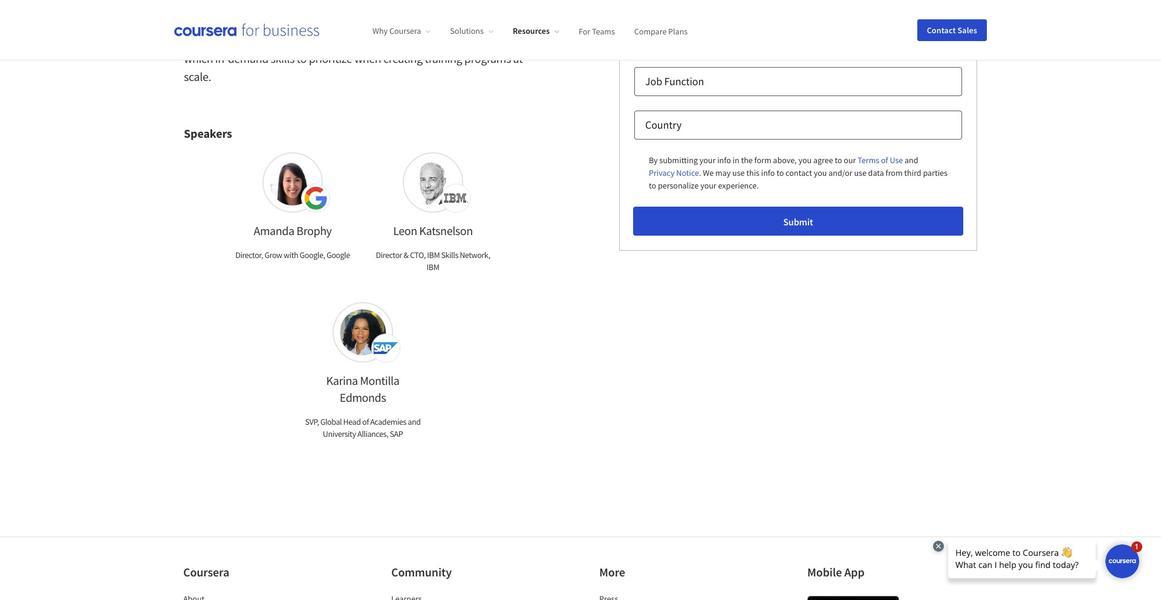 Task type: describe. For each thing, give the bounding box(es) containing it.
&
[[404, 250, 409, 261]]

. we may use this info to contact you and/or use data from third parties to personalize your experience.
[[649, 168, 948, 191]]

info inside by submitting your info in the form above, you agree to our terms of use and privacy notice
[[717, 155, 731, 166]]

scale.
[[184, 69, 211, 84]]

mobile app
[[807, 565, 865, 580]]

karina montilla edmonds
[[326, 373, 399, 405]]

help
[[261, 33, 282, 48]]

edmonds
[[340, 390, 386, 405]]

moderated
[[184, 15, 236, 30]]

session
[[204, 33, 239, 48]]

of
[[362, 417, 369, 428]]

mobile
[[807, 565, 842, 580]]

third
[[904, 168, 921, 178]]

training
[[425, 51, 462, 66]]

country
[[645, 118, 682, 132]]

from
[[886, 168, 903, 178]]

leon katsnelson
[[393, 223, 473, 238]]

community
[[391, 565, 452, 580]]

job
[[645, 74, 662, 88]]

programs
[[464, 51, 511, 66]]

main
[[645, 31, 667, 45]]

speakers
[[184, 126, 232, 141]]

by
[[649, 155, 658, 166]]

brophy
[[297, 223, 332, 238]]

global
[[320, 417, 342, 428]]

why coursera
[[373, 26, 421, 36]]

why coursera link
[[373, 26, 431, 36]]

solutions
[[450, 26, 484, 36]]

academies
[[370, 417, 406, 428]]

2 horizontal spatial to
[[777, 168, 784, 178]]

list item for community
[[391, 593, 494, 601]]

terms of
[[858, 155, 888, 166]]

by submitting your info in the form above, you agree to our terms of use and privacy notice
[[649, 155, 920, 178]]

terms of use link
[[858, 154, 903, 167]]

principal,
[[305, 15, 350, 30]]

submit
[[783, 216, 813, 228]]

use
[[890, 155, 903, 166]]

privacy notice
[[649, 168, 699, 178]]

form
[[755, 155, 771, 166]]

0 vertical spatial ibm
[[427, 250, 440, 261]]

director,
[[235, 250, 263, 261]]

our
[[844, 155, 856, 166]]

director & cto, ibm skills network, ibm
[[376, 250, 490, 273]]

katsnelson
[[419, 223, 473, 238]]

alliances,
[[357, 429, 388, 440]]

nicole
[[459, 15, 489, 30]]

cto,
[[410, 250, 426, 261]]

in-
[[215, 51, 228, 66]]

resources
[[513, 26, 550, 36]]

submit button
[[633, 207, 963, 236]]

contact sales
[[927, 24, 977, 35]]

you inside by submitting your info in the form above, you agree to our terms of use and privacy notice
[[799, 155, 812, 166]]

in
[[733, 155, 739, 166]]

coursera for business image
[[174, 24, 319, 36]]

function
[[664, 74, 704, 88]]

compare plans
[[634, 26, 688, 36]]

coursera's
[[252, 15, 303, 30]]

private-
[[366, 33, 403, 48]]

google,
[[300, 250, 325, 261]]

your inside the . we may use this info to contact you and/or use data from third parties to personalize your experience.
[[700, 180, 717, 191]]

may
[[715, 168, 731, 178]]

info inside the . we may use this info to contact you and/or use data from third parties to personalize your experience.
[[761, 168, 775, 178]]

main industry
[[645, 31, 707, 45]]

download on the app store image
[[807, 596, 899, 601]]

above,
[[773, 155, 797, 166]]

moderated by coursera's principal, skills transformation, nicole amaral, this session will help both public- and private-sector leaders discover which in-demand skills to prioritize when creating training programs at scale.
[[184, 15, 529, 84]]

experience.
[[718, 180, 759, 191]]

1 vertical spatial ibm
[[427, 262, 439, 273]]



Task type: vqa. For each thing, say whether or not it's contained in the screenshot.
RESEARCH.
no



Task type: locate. For each thing, give the bounding box(es) containing it.
1 vertical spatial and
[[905, 155, 918, 166]]

svp, global head of academies and university alliances, sap
[[305, 417, 421, 440]]

data
[[868, 168, 884, 178]]

your down . we
[[700, 180, 717, 191]]

your up . we
[[700, 155, 716, 166]]

prioritize
[[309, 51, 352, 66]]

0 vertical spatial info
[[717, 155, 731, 166]]

0 vertical spatial you
[[799, 155, 812, 166]]

amanda brophy
[[254, 223, 332, 238]]

1 use from the left
[[732, 168, 745, 178]]

and up third
[[905, 155, 918, 166]]

0 horizontal spatial and
[[345, 33, 363, 48]]

transformation,
[[380, 15, 457, 30]]

list item
[[183, 593, 286, 601], [391, 593, 494, 601], [599, 593, 702, 601]]

demand
[[228, 51, 269, 66]]

director, grow with google, google
[[235, 250, 350, 261]]

skills inside director & cto, ibm skills network, ibm
[[441, 250, 458, 261]]

2 vertical spatial to
[[649, 180, 656, 191]]

0 vertical spatial coursera
[[389, 26, 421, 36]]

0 horizontal spatial coursera
[[183, 565, 229, 580]]

0 vertical spatial this
[[184, 33, 202, 48]]

to down privacy notice link
[[649, 180, 656, 191]]

skills down katsnelson
[[441, 250, 458, 261]]

0 horizontal spatial list item
[[183, 593, 286, 601]]

0 horizontal spatial use
[[732, 168, 745, 178]]

and inside moderated by coursera's principal, skills transformation, nicole amaral, this session will help both public- and private-sector leaders discover which in-demand skills to prioritize when creating training programs at scale.
[[345, 33, 363, 48]]

this inside moderated by coursera's principal, skills transformation, nicole amaral, this session will help both public- and private-sector leaders discover which in-demand skills to prioritize when creating training programs at scale.
[[184, 33, 202, 48]]

and
[[345, 33, 363, 48], [905, 155, 918, 166], [408, 417, 421, 428]]

list item for more
[[599, 593, 702, 601]]

Organization Name text field
[[634, 0, 791, 9]]

submitting
[[659, 155, 698, 166]]

skills for principal,
[[352, 15, 378, 30]]

karina
[[326, 373, 358, 388]]

solutions link
[[450, 26, 493, 36]]

0 horizontal spatial this
[[184, 33, 202, 48]]

which
[[184, 51, 213, 66]]

this inside the . we may use this info to contact you and/or use data from third parties to personalize your experience.
[[746, 168, 760, 178]]

by
[[238, 15, 250, 30]]

1 vertical spatial coursera
[[183, 565, 229, 580]]

contact
[[786, 168, 812, 178]]

creating
[[383, 51, 423, 66]]

ibm down "leon katsnelson"
[[427, 262, 439, 273]]

why
[[373, 26, 388, 36]]

2 horizontal spatial list item
[[599, 593, 702, 601]]

for teams
[[579, 26, 615, 36]]

discover
[[472, 33, 512, 48]]

personalize
[[658, 180, 699, 191]]

contact sales button
[[917, 19, 987, 41]]

1 horizontal spatial this
[[746, 168, 760, 178]]

leon
[[393, 223, 417, 238]]

amanda
[[254, 223, 294, 238]]

sales
[[958, 24, 977, 35]]

google
[[327, 250, 350, 261]]

1 list item from the left
[[183, 593, 286, 601]]

0 vertical spatial to
[[297, 51, 307, 66]]

1 horizontal spatial to
[[649, 180, 656, 191]]

1 horizontal spatial coursera
[[389, 26, 421, 36]]

sector
[[403, 33, 432, 48]]

1 vertical spatial skills
[[441, 250, 458, 261]]

Phone Number telephone field
[[806, 0, 962, 9]]

you up contact
[[799, 155, 812, 166]]

teams
[[592, 26, 615, 36]]

for
[[579, 26, 590, 36]]

1 horizontal spatial you
[[814, 168, 827, 178]]

and right academies
[[408, 417, 421, 428]]

1 vertical spatial info
[[761, 168, 775, 178]]

contact
[[927, 24, 956, 35]]

when
[[354, 51, 381, 66]]

agree to
[[813, 155, 842, 166]]

0 horizontal spatial you
[[799, 155, 812, 166]]

plans
[[668, 26, 688, 36]]

to right "skills"
[[297, 51, 307, 66]]

for teams link
[[579, 26, 615, 36]]

and inside "svp, global head of academies and university alliances, sap"
[[408, 417, 421, 428]]

2 list item from the left
[[391, 593, 494, 601]]

info
[[717, 155, 731, 166], [761, 168, 775, 178]]

use up experience.
[[732, 168, 745, 178]]

public-
[[309, 33, 343, 48]]

your inside by submitting your info in the form above, you agree to our terms of use and privacy notice
[[700, 155, 716, 166]]

to down the above, at the right of the page
[[777, 168, 784, 178]]

at
[[513, 51, 523, 66]]

info down form
[[761, 168, 775, 178]]

1 horizontal spatial and
[[408, 417, 421, 428]]

skills for ibm
[[441, 250, 458, 261]]

2 horizontal spatial and
[[905, 155, 918, 166]]

director
[[376, 250, 402, 261]]

more
[[599, 565, 625, 580]]

1 vertical spatial you
[[814, 168, 827, 178]]

you down agree to
[[814, 168, 827, 178]]

1 horizontal spatial skills
[[441, 250, 458, 261]]

privacy notice link
[[649, 167, 699, 180]]

industry
[[669, 31, 707, 45]]

info left the in on the right top
[[717, 155, 731, 166]]

1 horizontal spatial info
[[761, 168, 775, 178]]

leaders
[[435, 33, 470, 48]]

2 vertical spatial and
[[408, 417, 421, 428]]

job function
[[645, 74, 704, 88]]

ibm
[[427, 250, 440, 261], [427, 262, 439, 273]]

skills inside moderated by coursera's principal, skills transformation, nicole amaral, this session will help both public- and private-sector leaders discover which in-demand skills to prioritize when creating training programs at scale.
[[352, 15, 378, 30]]

resources link
[[513, 26, 559, 36]]

head
[[343, 417, 361, 428]]

1 vertical spatial to
[[777, 168, 784, 178]]

to
[[297, 51, 307, 66], [777, 168, 784, 178], [649, 180, 656, 191]]

will
[[242, 33, 258, 48]]

3 list item from the left
[[599, 593, 702, 601]]

list item for coursera
[[183, 593, 286, 601]]

and up when
[[345, 33, 363, 48]]

1 vertical spatial this
[[746, 168, 760, 178]]

2 use from the left
[[854, 168, 867, 178]]

skills up 'private-'
[[352, 15, 378, 30]]

university
[[323, 429, 356, 440]]

network,
[[460, 250, 490, 261]]

ibm right cto,
[[427, 250, 440, 261]]

coursera
[[389, 26, 421, 36], [183, 565, 229, 580]]

parties
[[923, 168, 948, 178]]

svp,
[[305, 417, 319, 428]]

0 vertical spatial and
[[345, 33, 363, 48]]

amaral,
[[492, 15, 529, 30]]

0 horizontal spatial to
[[297, 51, 307, 66]]

the
[[741, 155, 753, 166]]

0 horizontal spatial skills
[[352, 15, 378, 30]]

grow
[[265, 250, 282, 261]]

this up which
[[184, 33, 202, 48]]

0 horizontal spatial info
[[717, 155, 731, 166]]

app
[[844, 565, 865, 580]]

1 vertical spatial your
[[700, 180, 717, 191]]

skills
[[271, 51, 295, 66]]

this down the
[[746, 168, 760, 178]]

and/or
[[829, 168, 853, 178]]

0 vertical spatial your
[[700, 155, 716, 166]]

1 horizontal spatial use
[[854, 168, 867, 178]]

sap
[[390, 429, 403, 440]]

and inside by submitting your info in the form above, you agree to our terms of use and privacy notice
[[905, 155, 918, 166]]

0 vertical spatial skills
[[352, 15, 378, 30]]

use left data
[[854, 168, 867, 178]]

compare plans link
[[634, 26, 688, 36]]

to inside moderated by coursera's principal, skills transformation, nicole amaral, this session will help both public- and private-sector leaders discover which in-demand skills to prioritize when creating training programs at scale.
[[297, 51, 307, 66]]

you inside the . we may use this info to contact you and/or use data from third parties to personalize your experience.
[[814, 168, 827, 178]]

1 horizontal spatial list item
[[391, 593, 494, 601]]

with
[[284, 250, 298, 261]]



